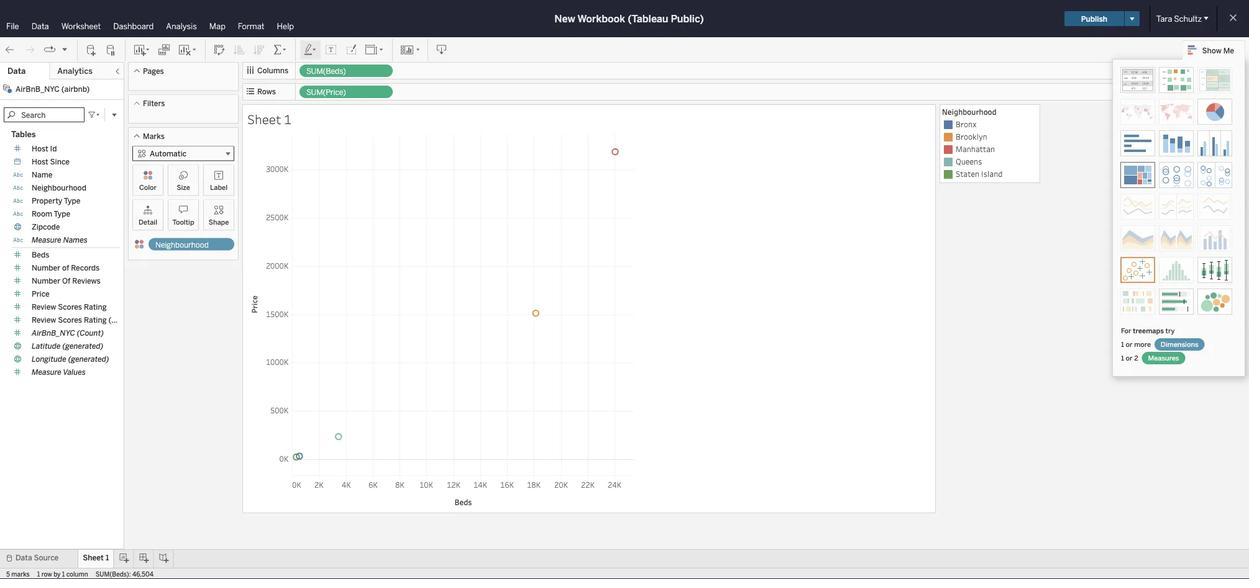 Task type: describe. For each thing, give the bounding box(es) containing it.
host id
[[32, 145, 57, 154]]

1 or 2
[[1121, 354, 1140, 363]]

by
[[54, 571, 61, 579]]

zipcode
[[32, 223, 60, 232]]

1 or more
[[1121, 341, 1153, 349]]

show me button
[[1183, 40, 1246, 60]]

staten
[[956, 169, 980, 179]]

source
[[34, 554, 59, 563]]

rating for review scores rating
[[84, 303, 107, 312]]

measures
[[1148, 354, 1180, 363]]

or for more
[[1126, 341, 1133, 349]]

latitude
[[32, 342, 61, 351]]

5
[[6, 571, 10, 579]]

measure for measure names
[[32, 236, 61, 245]]

color
[[139, 183, 157, 192]]

worksheet
[[61, 21, 101, 31]]

1 horizontal spatial replay animation image
[[61, 46, 68, 53]]

(airbnb)
[[61, 85, 90, 94]]

redo image
[[24, 44, 36, 56]]

marks
[[11, 571, 30, 579]]

(bin)
[[108, 316, 125, 325]]

1 up sum(beds):
[[106, 554, 109, 563]]

airbnb_nyc (airbnb)
[[16, 85, 90, 94]]

try
[[1166, 327, 1175, 335]]

treemaps
[[1133, 327, 1164, 335]]

tara schultz
[[1157, 14, 1202, 24]]

new workbook (tableau public)
[[555, 13, 704, 25]]

reviews
[[72, 277, 101, 286]]

collapse image
[[114, 68, 121, 75]]

review scores rating (bin)
[[32, 316, 125, 325]]

schultz
[[1174, 14, 1202, 24]]

swap rows and columns image
[[213, 44, 226, 56]]

more
[[1135, 341, 1151, 349]]

new worksheet image
[[133, 44, 150, 56]]

staten island
[[956, 169, 1003, 179]]

pages
[[143, 67, 164, 76]]

sum(beds): 46,504
[[96, 571, 154, 579]]

measure values
[[32, 368, 86, 377]]

data source
[[16, 554, 59, 563]]

label
[[210, 183, 228, 192]]

values
[[63, 368, 86, 377]]

room type
[[32, 210, 70, 219]]

property
[[32, 197, 62, 206]]

sum(price)
[[306, 88, 346, 97]]

workbook
[[578, 13, 625, 25]]

analytics
[[57, 66, 93, 76]]

filters
[[143, 99, 165, 108]]

1 left row
[[37, 571, 40, 579]]

show/hide cards image
[[400, 44, 420, 56]]

Search text field
[[4, 108, 85, 122]]

bronx
[[956, 119, 977, 130]]

file
[[6, 21, 19, 31]]

detail
[[139, 218, 157, 227]]

1 down columns
[[284, 111, 292, 128]]

manhattan
[[956, 144, 995, 154]]

fit image
[[365, 44, 385, 56]]

of
[[62, 277, 71, 286]]

0 vertical spatial sheet 1
[[247, 111, 292, 128]]

review for review scores rating
[[32, 303, 56, 312]]

0 vertical spatial sheet
[[247, 111, 281, 128]]

column
[[66, 571, 88, 579]]

scores for review scores rating (bin)
[[58, 316, 82, 325]]

download image
[[436, 44, 448, 56]]

highlight image
[[303, 44, 318, 56]]

show me
[[1203, 46, 1235, 55]]

undo image
[[4, 44, 16, 56]]

0 vertical spatial data
[[32, 21, 49, 31]]

number for number of records
[[32, 264, 60, 273]]

id
[[50, 145, 57, 154]]

1 right by
[[62, 571, 65, 579]]

review for review scores rating (bin)
[[32, 316, 56, 325]]

1 vertical spatial sheet 1
[[83, 554, 109, 563]]

tara
[[1157, 14, 1173, 24]]

since
[[50, 158, 70, 167]]

queens
[[956, 157, 982, 167]]

1 recommended image from the top
[[1121, 67, 1156, 93]]

size
[[177, 183, 190, 192]]

new data source image
[[85, 44, 98, 56]]

0 horizontal spatial replay animation image
[[44, 44, 56, 56]]

tooltip
[[172, 218, 194, 227]]

beds
[[32, 251, 49, 260]]

dimensions
[[1161, 341, 1199, 349]]

for
[[1121, 327, 1132, 335]]

airbnb_nyc for airbnb_nyc (airbnb)
[[16, 85, 60, 94]]

records
[[71, 264, 100, 273]]

rating for review scores rating (bin)
[[84, 316, 107, 325]]

publish button
[[1065, 11, 1124, 26]]

or for 2
[[1126, 354, 1133, 363]]

1 vertical spatial data
[[7, 66, 26, 76]]

format workbook image
[[345, 44, 357, 56]]

sort ascending image
[[233, 44, 246, 56]]

type for property type
[[64, 197, 80, 206]]



Task type: locate. For each thing, give the bounding box(es) containing it.
2 vertical spatial neighbourhood
[[155, 241, 209, 250]]

(tableau
[[628, 13, 669, 25]]

number of reviews
[[32, 277, 101, 286]]

measure down zipcode
[[32, 236, 61, 245]]

1 vertical spatial scores
[[58, 316, 82, 325]]

0 vertical spatial review
[[32, 303, 56, 312]]

1 host from the top
[[32, 145, 48, 154]]

tables
[[11, 130, 36, 140]]

0 vertical spatial scores
[[58, 303, 82, 312]]

1 number from the top
[[32, 264, 60, 273]]

room
[[32, 210, 52, 219]]

sort descending image
[[253, 44, 265, 56]]

measure names
[[32, 236, 88, 245]]

airbnb_nyc
[[16, 85, 60, 94], [32, 329, 75, 338]]

data down undo 'icon'
[[7, 66, 26, 76]]

airbnb_nyc up latitude
[[32, 329, 75, 338]]

manhattan option
[[942, 144, 1038, 156]]

dashboard
[[113, 21, 154, 31]]

clear sheet image
[[178, 44, 198, 56]]

1 horizontal spatial sheet 1
[[247, 111, 292, 128]]

1 or from the top
[[1126, 341, 1133, 349]]

5 marks
[[6, 571, 30, 579]]

map
[[209, 21, 226, 31]]

number up price in the left of the page
[[32, 277, 60, 286]]

duplicate image
[[158, 44, 170, 56]]

marks. press enter to open the view data window.. use arrow keys to navigate data visualization elements. image
[[292, 134, 635, 477]]

or
[[1126, 341, 1133, 349], [1126, 354, 1133, 363]]

replay animation image up the analytics
[[61, 46, 68, 53]]

neighbourhood
[[942, 107, 997, 117], [32, 184, 86, 193], [155, 241, 209, 250]]

1 scores from the top
[[58, 303, 82, 312]]

public)
[[671, 13, 704, 25]]

2 or from the top
[[1126, 354, 1133, 363]]

neighbourhood up bronx
[[942, 107, 997, 117]]

0 horizontal spatial neighbourhood
[[32, 184, 86, 193]]

longitude
[[32, 355, 66, 364]]

0 vertical spatial (generated)
[[62, 342, 103, 351]]

0 vertical spatial or
[[1126, 341, 1133, 349]]

of
[[62, 264, 69, 273]]

names
[[63, 236, 88, 245]]

0 vertical spatial host
[[32, 145, 48, 154]]

1 vertical spatial (generated)
[[68, 355, 109, 364]]

1 vertical spatial neighbourhood
[[32, 184, 86, 193]]

type for room type
[[54, 210, 70, 219]]

1 horizontal spatial neighbourhood
[[155, 241, 209, 250]]

1 vertical spatial measure
[[32, 368, 61, 377]]

sheet 1
[[247, 111, 292, 128], [83, 554, 109, 563]]

(generated) down '(count)'
[[62, 342, 103, 351]]

rating up '(count)'
[[84, 316, 107, 325]]

host up name
[[32, 158, 48, 167]]

brooklyn option
[[942, 131, 1038, 144]]

totals image
[[273, 44, 288, 56]]

staten island option
[[942, 168, 1038, 181]]

1 vertical spatial type
[[54, 210, 70, 219]]

marks
[[143, 132, 165, 141]]

3 recommended image from the top
[[1121, 257, 1156, 283]]

format
[[238, 21, 265, 31]]

show
[[1203, 46, 1222, 55]]

2 recommended image from the top
[[1121, 131, 1156, 157]]

sum(beds):
[[96, 571, 131, 579]]

2 vertical spatial recommended image
[[1121, 257, 1156, 283]]

replay animation image right the redo image
[[44, 44, 56, 56]]

scores down review scores rating
[[58, 316, 82, 325]]

host for host id
[[32, 145, 48, 154]]

columns
[[257, 66, 289, 75]]

queens option
[[942, 156, 1038, 168]]

1 vertical spatial or
[[1126, 354, 1133, 363]]

sheet down rows in the top left of the page
[[247, 111, 281, 128]]

2 rating from the top
[[84, 316, 107, 325]]

1 vertical spatial sheet
[[83, 554, 104, 563]]

1 left 2
[[1121, 354, 1124, 363]]

bronx option
[[942, 119, 1038, 131]]

review up latitude
[[32, 316, 56, 325]]

1 vertical spatial recommended image
[[1121, 131, 1156, 157]]

publish
[[1081, 14, 1108, 23]]

for treemaps try
[[1121, 327, 1175, 335]]

island
[[981, 169, 1003, 179]]

shape
[[209, 218, 229, 227]]

(generated) for longitude (generated)
[[68, 355, 109, 364]]

2
[[1135, 354, 1139, 363]]

46,504
[[132, 571, 154, 579]]

data up the redo image
[[32, 21, 49, 31]]

2 scores from the top
[[58, 316, 82, 325]]

type down "property type"
[[54, 210, 70, 219]]

row
[[41, 571, 52, 579]]

0 vertical spatial airbnb_nyc
[[16, 85, 60, 94]]

1 measure from the top
[[32, 236, 61, 245]]

recommended image
[[1121, 67, 1156, 93], [1121, 131, 1156, 157], [1121, 257, 1156, 283]]

analysis
[[166, 21, 197, 31]]

scores up review scores rating (bin)
[[58, 303, 82, 312]]

1 horizontal spatial sheet
[[247, 111, 281, 128]]

measure
[[32, 236, 61, 245], [32, 368, 61, 377]]

rating up review scores rating (bin)
[[84, 303, 107, 312]]

review
[[32, 303, 56, 312], [32, 316, 56, 325]]

(generated) up values
[[68, 355, 109, 364]]

(count)
[[77, 329, 104, 338]]

replay animation image
[[44, 44, 56, 56], [61, 46, 68, 53]]

new
[[555, 13, 575, 25]]

airbnb_nyc up search text box
[[16, 85, 60, 94]]

2 review from the top
[[32, 316, 56, 325]]

price
[[32, 290, 50, 299]]

rating
[[84, 303, 107, 312], [84, 316, 107, 325]]

2 horizontal spatial neighbourhood
[[942, 107, 997, 117]]

review down price in the left of the page
[[32, 303, 56, 312]]

1 vertical spatial number
[[32, 277, 60, 286]]

1 row by 1 column
[[37, 571, 88, 579]]

0 vertical spatial type
[[64, 197, 80, 206]]

measure for measure values
[[32, 368, 61, 377]]

1 vertical spatial review
[[32, 316, 56, 325]]

sheet up column
[[83, 554, 104, 563]]

or left more
[[1126, 341, 1133, 349]]

help
[[277, 21, 294, 31]]

review scores rating
[[32, 303, 107, 312]]

or left 2
[[1126, 354, 1133, 363]]

pause auto updates image
[[105, 44, 117, 56]]

sheet
[[247, 111, 281, 128], [83, 554, 104, 563]]

2 vertical spatial data
[[16, 554, 32, 563]]

1 down for
[[1121, 341, 1124, 349]]

1 vertical spatial airbnb_nyc
[[32, 329, 75, 338]]

measure down longitude
[[32, 368, 61, 377]]

number for number of reviews
[[32, 277, 60, 286]]

sheet 1 up sum(beds):
[[83, 554, 109, 563]]

name
[[32, 171, 53, 180]]

0 vertical spatial measure
[[32, 236, 61, 245]]

rows
[[257, 87, 276, 96]]

1 vertical spatial host
[[32, 158, 48, 167]]

0 vertical spatial rating
[[84, 303, 107, 312]]

neighbourhood down tooltip on the top left of the page
[[155, 241, 209, 250]]

type
[[64, 197, 80, 206], [54, 210, 70, 219]]

data
[[32, 21, 49, 31], [7, 66, 26, 76], [16, 554, 32, 563]]

host
[[32, 145, 48, 154], [32, 158, 48, 167]]

longitude (generated)
[[32, 355, 109, 364]]

0 horizontal spatial sheet 1
[[83, 554, 109, 563]]

neighbourhood up "property type"
[[32, 184, 86, 193]]

airbnb_nyc (count)
[[32, 329, 104, 338]]

1 vertical spatial rating
[[84, 316, 107, 325]]

host since
[[32, 158, 70, 167]]

number of records
[[32, 264, 100, 273]]

show mark labels image
[[325, 44, 338, 56]]

2 measure from the top
[[32, 368, 61, 377]]

(generated)
[[62, 342, 103, 351], [68, 355, 109, 364]]

sum(beds)
[[306, 67, 346, 76]]

(generated) for latitude (generated)
[[62, 342, 103, 351]]

data up marks
[[16, 554, 32, 563]]

1 rating from the top
[[84, 303, 107, 312]]

property type
[[32, 197, 80, 206]]

0 horizontal spatial sheet
[[83, 554, 104, 563]]

2 host from the top
[[32, 158, 48, 167]]

type up room type
[[64, 197, 80, 206]]

number down beds
[[32, 264, 60, 273]]

me
[[1224, 46, 1235, 55]]

1
[[284, 111, 292, 128], [1121, 341, 1124, 349], [1121, 354, 1124, 363], [106, 554, 109, 563], [37, 571, 40, 579], [62, 571, 65, 579]]

number
[[32, 264, 60, 273], [32, 277, 60, 286]]

scores for review scores rating
[[58, 303, 82, 312]]

latitude (generated)
[[32, 342, 103, 351]]

2 number from the top
[[32, 277, 60, 286]]

0 vertical spatial number
[[32, 264, 60, 273]]

1 review from the top
[[32, 303, 56, 312]]

0 vertical spatial neighbourhood
[[942, 107, 997, 117]]

host left id
[[32, 145, 48, 154]]

sheet 1 down rows in the top left of the page
[[247, 111, 292, 128]]

airbnb_nyc for airbnb_nyc (count)
[[32, 329, 75, 338]]

brooklyn
[[956, 132, 988, 142]]

host for host since
[[32, 158, 48, 167]]

0 vertical spatial recommended image
[[1121, 67, 1156, 93]]



Task type: vqa. For each thing, say whether or not it's contained in the screenshot.
Go to search image
no



